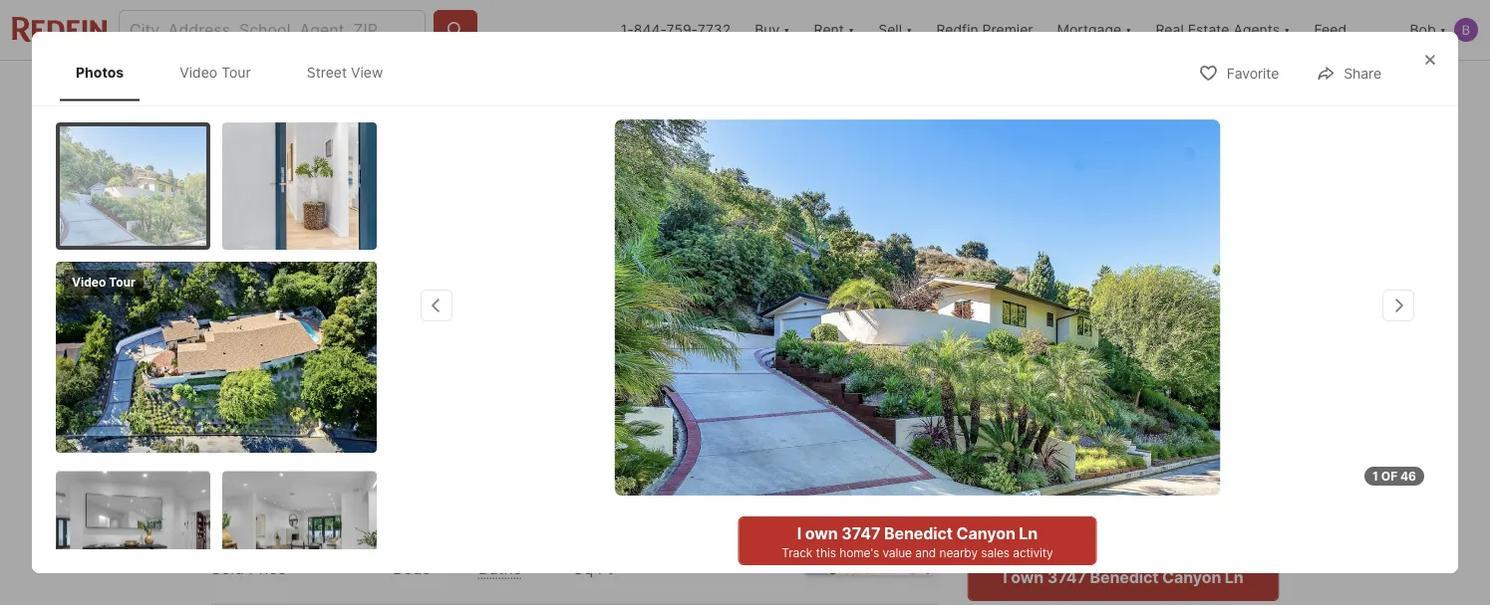 Task type: describe. For each thing, give the bounding box(es) containing it.
ln for i own 3747 benedict canyon ln track this home's value and nearby sales activity
[[1019, 524, 1038, 544]]

this for home's
[[1008, 498, 1032, 515]]

1 3747 benedict canyon ln, sherman oaks, ca 91423 image from the left
[[211, 117, 741, 420]]

harvard-westlake school los angeles, ca, usa
[[162, 235, 353, 274]]

sold for sold on oct 6, 2023
[[229, 446, 266, 462]]

overview
[[348, 80, 413, 97]]

los
[[162, 257, 186, 274]]

91423
[[564, 482, 611, 502]]

i own 3747 benedict canyon ln dialog
[[32, 32, 1458, 599]]

photos
[[76, 64, 124, 81]]

beds
[[393, 559, 431, 578]]

759-
[[666, 21, 697, 38]]

benedict for i own 3747 benedict canyon ln
[[1090, 568, 1159, 587]]

overview tab
[[331, 65, 430, 113]]

is this your home?
[[967, 444, 1172, 471]]

1 vertical spatial oct
[[299, 446, 329, 462]]

sold oct 6, 2023
[[235, 139, 344, 153]]

of
[[1381, 469, 1398, 484]]

sales inside the track this home's value and nearby sales activity
[[1204, 498, 1238, 515]]

is
[[967, 444, 987, 471]]

844-
[[634, 21, 666, 38]]

sold for sold oct 6, 2023
[[235, 139, 267, 153]]

0 vertical spatial 6,
[[299, 139, 310, 153]]

user photo image
[[1454, 18, 1478, 42]]

sold link
[[229, 446, 266, 462]]

video inside tab
[[180, 64, 217, 81]]

current location button
[[154, 140, 283, 163]]

45 photos
[[1178, 375, 1246, 392]]

harvard-
[[162, 235, 229, 255]]

video tour tab
[[164, 48, 267, 97]]

4 tab from the left
[[828, 65, 913, 113]]

i for i own 3747 benedict canyon ln
[[1003, 568, 1007, 587]]

1-844-759-7732 link
[[621, 21, 731, 38]]

3747 benedict canyon ln
[[211, 482, 409, 502]]

2 3747 benedict canyon ln, sherman oaks, ca 91423 image from the left
[[749, 117, 1010, 420]]

favorite button
[[1182, 52, 1296, 93]]

submit search image
[[446, 20, 465, 40]]

home?
[[1096, 444, 1172, 471]]

nearby inside i own 3747 benedict canyon ln track this home's value and nearby sales activity
[[939, 546, 978, 561]]

this for your
[[992, 444, 1035, 471]]

video tour inside 'video tour' tab
[[180, 64, 251, 81]]

current
[[162, 142, 219, 161]]

recent
[[162, 197, 217, 217]]

1 horizontal spatial 2023
[[349, 446, 383, 462]]

45
[[1178, 375, 1196, 392]]

ft
[[598, 559, 613, 579]]

view inside 'tab'
[[351, 64, 383, 81]]

map entry image
[[804, 444, 936, 576]]

share button inside i own 3747 benedict canyon ln dialog
[[1299, 52, 1398, 93]]

home's inside the track this home's value and nearby sales activity
[[1036, 498, 1083, 515]]

your
[[1040, 444, 1091, 471]]

3747 benedict canyon ln image
[[614, 120, 1220, 496]]

46
[[1400, 469, 1416, 484]]

0 horizontal spatial share
[[1225, 79, 1262, 96]]

3 tab from the left
[[715, 65, 828, 113]]

value inside i own 3747 benedict canyon ln track this home's value and nearby sales activity
[[882, 546, 912, 561]]

street view inside 'tab'
[[307, 64, 383, 81]]

nearby inside the track this home's value and nearby sales activity
[[1154, 498, 1200, 515]]

baths link
[[478, 559, 522, 578]]

street view button
[[336, 364, 476, 404]]

0 horizontal spatial share button
[[1180, 66, 1279, 107]]

redfin
[[936, 21, 978, 38]]

1 vertical spatial tour
[[109, 275, 136, 290]]

price
[[249, 559, 287, 578]]

2 tab from the left
[[567, 65, 715, 113]]

favorite
[[1227, 65, 1279, 82]]

sold on oct 6, 2023
[[229, 446, 383, 462]]

and inside the track this home's value and nearby sales activity
[[1126, 498, 1151, 515]]

westlake
[[229, 235, 297, 255]]

share inside i own 3747 benedict canyon ln dialog
[[1344, 65, 1381, 82]]

own for i own 3747 benedict canyon ln
[[1011, 568, 1044, 587]]

value inside the track this home's value and nearby sales activity
[[1087, 498, 1122, 515]]

baths
[[478, 559, 522, 578]]

view inside "button"
[[425, 375, 459, 392]]



Task type: vqa. For each thing, say whether or not it's contained in the screenshot.
your this
yes



Task type: locate. For each thing, give the bounding box(es) containing it.
0 horizontal spatial value
[[882, 546, 912, 561]]

video button
[[227, 364, 328, 404]]

location
[[224, 142, 283, 161]]

0 vertical spatial benedict
[[254, 482, 323, 502]]

oct right the current
[[270, 139, 297, 153]]

benedict
[[254, 482, 323, 502], [884, 524, 953, 544], [1090, 568, 1159, 587]]

1 vertical spatial video tour
[[72, 275, 136, 290]]

0 vertical spatial ln
[[390, 482, 409, 502]]

2 vertical spatial 3747
[[1047, 568, 1086, 587]]

nearby
[[1154, 498, 1200, 515], [939, 546, 978, 561]]

video inside button
[[272, 375, 311, 392]]

0 horizontal spatial and
[[915, 546, 936, 561]]

45 photos button
[[1133, 364, 1263, 404]]

1 vertical spatial video
[[72, 275, 106, 290]]

track inside i own 3747 benedict canyon ln track this home's value and nearby sales activity
[[782, 546, 813, 561]]

1 vertical spatial sales
[[981, 546, 1010, 561]]

0 horizontal spatial i
[[797, 524, 802, 544]]

1 vertical spatial and
[[915, 546, 936, 561]]

1 horizontal spatial street
[[381, 375, 422, 392]]

1 horizontal spatial 6,
[[333, 446, 345, 462]]

street inside 'tab'
[[307, 64, 347, 81]]

0 vertical spatial canyon
[[327, 482, 387, 502]]

1 vertical spatial home's
[[839, 546, 879, 561]]

3747 for i own 3747 benedict canyon ln
[[1047, 568, 1086, 587]]

1 vertical spatial 2023
[[349, 446, 383, 462]]

video
[[180, 64, 217, 81], [72, 275, 106, 290], [272, 375, 311, 392]]

street view inside "button"
[[381, 375, 459, 392]]

sales inside i own 3747 benedict canyon ln track this home's value and nearby sales activity
[[981, 546, 1010, 561]]

photos
[[1199, 375, 1246, 392]]

0 vertical spatial oct
[[270, 139, 297, 153]]

premier
[[982, 21, 1033, 38]]

own
[[805, 524, 838, 544], [1011, 568, 1044, 587]]

canyon for i own 3747 benedict canyon ln
[[1162, 568, 1221, 587]]

2023
[[313, 139, 344, 153], [349, 446, 383, 462]]

1 vertical spatial ln
[[1019, 524, 1038, 544]]

street
[[307, 64, 347, 81], [381, 375, 422, 392]]

tab list containing photos
[[56, 44, 419, 101]]

0 vertical spatial 2023
[[313, 139, 344, 153]]

1 horizontal spatial canyon
[[956, 524, 1015, 544]]

1 vertical spatial view
[[425, 375, 459, 392]]

ln for i own 3747 benedict canyon ln
[[1225, 568, 1244, 587]]

ca,
[[251, 257, 274, 274]]

sold
[[235, 139, 267, 153], [229, 446, 266, 462]]

oct
[[270, 139, 297, 153], [299, 446, 329, 462]]

2 horizontal spatial ln
[[1225, 568, 1244, 587]]

1 horizontal spatial share button
[[1299, 52, 1398, 93]]

0 vertical spatial tour
[[221, 64, 251, 81]]

1 vertical spatial 3747
[[841, 524, 880, 544]]

tour inside tab
[[221, 64, 251, 81]]

video tour
[[180, 64, 251, 81], [72, 275, 136, 290]]

redfin premier
[[936, 21, 1033, 38]]

sales
[[1204, 498, 1238, 515], [981, 546, 1010, 561]]

0 horizontal spatial sales
[[981, 546, 1010, 561]]

feed
[[1314, 21, 1347, 38]]

sold left on
[[229, 446, 266, 462]]

track
[[967, 498, 1004, 515], [782, 546, 813, 561]]

tab
[[430, 65, 567, 113], [567, 65, 715, 113], [715, 65, 828, 113], [828, 65, 913, 113]]

0 vertical spatial i
[[797, 524, 802, 544]]

2023 right location
[[313, 139, 344, 153]]

1 horizontal spatial home's
[[1036, 498, 1083, 515]]

street inside "button"
[[381, 375, 422, 392]]

1 horizontal spatial 3747
[[841, 524, 880, 544]]

6,
[[299, 139, 310, 153], [333, 446, 345, 462]]

and
[[1126, 498, 1151, 515], [915, 546, 936, 561]]

i for i own 3747 benedict canyon ln track this home's value and nearby sales activity
[[797, 524, 802, 544]]

City, Address, School, Agent, ZIP search field
[[119, 10, 426, 50]]

redfin premier button
[[924, 0, 1045, 60]]

0 horizontal spatial video tour
[[72, 275, 136, 290]]

i own 3747 benedict canyon ln
[[1003, 568, 1244, 587]]

0 horizontal spatial own
[[805, 524, 838, 544]]

1 horizontal spatial value
[[1087, 498, 1122, 515]]

angeles,
[[190, 257, 247, 274]]

this
[[992, 444, 1035, 471], [1008, 498, 1032, 515], [816, 546, 836, 561]]

1 horizontal spatial tour
[[221, 64, 251, 81]]

$2,565,000
[[211, 528, 345, 556]]

photos tab
[[60, 48, 140, 97]]

3747 benedict canyon ln, sherman oaks, ca 91423 image
[[211, 117, 741, 420], [749, 117, 1010, 420], [1018, 117, 1279, 420]]

1 horizontal spatial track
[[967, 498, 1004, 515]]

1 tab from the left
[[430, 65, 567, 113]]

1 vertical spatial 6,
[[333, 446, 345, 462]]

oct right on
[[299, 446, 329, 462]]

2023 up 3747 benedict canyon ln
[[349, 446, 383, 462]]

1-
[[621, 21, 634, 38]]

1 vertical spatial nearby
[[939, 546, 978, 561]]

0 horizontal spatial 3747 benedict canyon ln, sherman oaks, ca 91423 image
[[211, 117, 741, 420]]

on
[[274, 446, 295, 462]]

0 vertical spatial video
[[180, 64, 217, 81]]

0 vertical spatial this
[[992, 444, 1035, 471]]

0 horizontal spatial home's
[[839, 546, 879, 561]]

1 horizontal spatial ln
[[1019, 524, 1038, 544]]

3747 inside i own 3747 benedict canyon ln track this home's value and nearby sales activity
[[841, 524, 880, 544]]

sold oct 6, 2023 link
[[211, 117, 741, 424]]

0 horizontal spatial 3747
[[211, 482, 250, 502]]

$2,565,000 sold price
[[211, 528, 345, 578]]

canyon for i own 3747 benedict canyon ln track this home's value and nearby sales activity
[[956, 524, 1015, 544]]

0 horizontal spatial street
[[307, 64, 347, 81]]

1 horizontal spatial i
[[1003, 568, 1007, 587]]

activity inside the track this home's value and nearby sales activity
[[967, 519, 1015, 536]]

home's inside i own 3747 benedict canyon ln track this home's value and nearby sales activity
[[839, 546, 879, 561]]

0 vertical spatial value
[[1087, 498, 1122, 515]]

home's
[[1036, 498, 1083, 515], [839, 546, 879, 561]]

tab list
[[56, 44, 419, 101]]

3 3747 benedict canyon ln, sherman oaks, ca 91423 image from the left
[[1018, 117, 1279, 420]]

2 vertical spatial this
[[816, 546, 836, 561]]

1 vertical spatial own
[[1011, 568, 1044, 587]]

0 vertical spatial nearby
[[1154, 498, 1200, 515]]

and inside i own 3747 benedict canyon ln track this home's value and nearby sales activity
[[915, 546, 936, 561]]

0 vertical spatial sold
[[235, 139, 267, 153]]

i
[[797, 524, 802, 544], [1003, 568, 1007, 587]]

own inside i own 3747 benedict canyon ln 'button'
[[1011, 568, 1044, 587]]

sold right the current
[[235, 139, 267, 153]]

1 vertical spatial track
[[782, 546, 813, 561]]

2 vertical spatial canyon
[[1162, 568, 1221, 587]]

2 horizontal spatial canyon
[[1162, 568, 1221, 587]]

0 horizontal spatial track
[[782, 546, 813, 561]]

ln inside i own 3747 benedict canyon ln track this home's value and nearby sales activity
[[1019, 524, 1038, 544]]

0 horizontal spatial ln
[[390, 482, 409, 502]]

0 vertical spatial home's
[[1036, 498, 1083, 515]]

0 vertical spatial video tour
[[180, 64, 251, 81]]

6, right location
[[299, 139, 310, 153]]

feed button
[[1302, 0, 1398, 60]]

i down i own 3747 benedict canyon ln track this home's value and nearby sales activity
[[1003, 568, 1007, 587]]

i inside 'button'
[[1003, 568, 1007, 587]]

benedict for i own 3747 benedict canyon ln track this home's value and nearby sales activity
[[884, 524, 953, 544]]

1 vertical spatial street view
[[381, 375, 459, 392]]

share
[[1344, 65, 1381, 82], [1225, 79, 1262, 96]]

i left "map entry" image
[[797, 524, 802, 544]]

0 vertical spatial street view
[[307, 64, 383, 81]]

1 horizontal spatial oct
[[299, 446, 329, 462]]

street view tab
[[291, 48, 399, 97]]

sold
[[211, 559, 244, 578]]

2 vertical spatial benedict
[[1090, 568, 1159, 587]]

i own 3747 benedict canyon ln button
[[967, 554, 1279, 602]]

overview tab list
[[211, 61, 929, 113]]

activity inside i own 3747 benedict canyon ln track this home's value and nearby sales activity
[[1013, 546, 1053, 561]]

school
[[302, 235, 353, 255]]

0 vertical spatial activity
[[967, 519, 1015, 536]]

1 vertical spatial street
[[381, 375, 422, 392]]

activity
[[967, 519, 1015, 536], [1013, 546, 1053, 561]]

0 vertical spatial sales
[[1204, 498, 1238, 515]]

this inside i own 3747 benedict canyon ln track this home's value and nearby sales activity
[[816, 546, 836, 561]]

canyon
[[327, 482, 387, 502], [956, 524, 1015, 544], [1162, 568, 1221, 587]]

1 of 46
[[1373, 469, 1416, 484]]

2 vertical spatial video
[[272, 375, 311, 392]]

3747 inside 'button'
[[1047, 568, 1086, 587]]

0 horizontal spatial view
[[351, 64, 383, 81]]

nearby down home?
[[1154, 498, 1200, 515]]

share button
[[1299, 52, 1398, 93], [1180, 66, 1279, 107]]

canyon inside i own 3747 benedict canyon ln track this home's value and nearby sales activity
[[956, 524, 1015, 544]]

activity down the track this home's value and nearby sales activity
[[1013, 546, 1053, 561]]

1 vertical spatial canyon
[[956, 524, 1015, 544]]

i inside i own 3747 benedict canyon ln track this home's value and nearby sales activity
[[797, 524, 802, 544]]

1 horizontal spatial share
[[1344, 65, 1381, 82]]

3747 for i own 3747 benedict canyon ln track this home's value and nearby sales activity
[[841, 524, 880, 544]]

sq
[[573, 559, 593, 579]]

0 horizontal spatial 6,
[[299, 139, 310, 153]]

1 vertical spatial value
[[882, 546, 912, 561]]

view
[[351, 64, 383, 81], [425, 375, 459, 392]]

0 vertical spatial 3747
[[211, 482, 250, 502]]

value
[[1087, 498, 1122, 515], [882, 546, 912, 561]]

2 horizontal spatial 3747
[[1047, 568, 1086, 587]]

1 horizontal spatial video
[[180, 64, 217, 81]]

1 horizontal spatial sales
[[1204, 498, 1238, 515]]

2 vertical spatial ln
[[1225, 568, 1244, 587]]

1 vertical spatial sold
[[229, 446, 266, 462]]

0 horizontal spatial benedict
[[254, 482, 323, 502]]

this inside the track this home's value and nearby sales activity
[[1008, 498, 1032, 515]]

3747
[[211, 482, 250, 502], [841, 524, 880, 544], [1047, 568, 1086, 587]]

image image
[[222, 122, 377, 250], [60, 126, 206, 246], [56, 262, 377, 453], [56, 471, 210, 599], [222, 471, 377, 599]]

i own 3747 benedict canyon ln track this home's value and nearby sales activity
[[782, 524, 1053, 561]]

1 horizontal spatial 3747 benedict canyon ln, sherman oaks, ca 91423 image
[[749, 117, 1010, 420]]

ln
[[390, 482, 409, 502], [1019, 524, 1038, 544], [1225, 568, 1244, 587]]

harvard-westlake school link
[[162, 235, 353, 255]]

7732
[[697, 21, 731, 38]]

benedict inside i own 3747 benedict canyon ln track this home's value and nearby sales activity
[[884, 524, 953, 544]]

sq ft
[[573, 559, 613, 579]]

1 horizontal spatial benedict
[[884, 524, 953, 544]]

nearby down is
[[939, 546, 978, 561]]

6, up 3747 benedict canyon ln
[[333, 446, 345, 462]]

benedict inside 'button'
[[1090, 568, 1159, 587]]

tour
[[221, 64, 251, 81], [109, 275, 136, 290]]

own inside i own 3747 benedict canyon ln track this home's value and nearby sales activity
[[805, 524, 838, 544]]

1 horizontal spatial nearby
[[1154, 498, 1200, 515]]

0 vertical spatial and
[[1126, 498, 1151, 515]]

1 vertical spatial i
[[1003, 568, 1007, 587]]

track this home's value and nearby sales activity
[[967, 498, 1238, 536]]

1-844-759-7732
[[621, 21, 731, 38]]

0 horizontal spatial 2023
[[313, 139, 344, 153]]

0 horizontal spatial tour
[[109, 275, 136, 290]]

canyon inside 'button'
[[1162, 568, 1221, 587]]

1 horizontal spatial and
[[1126, 498, 1151, 515]]

ln inside 'button'
[[1225, 568, 1244, 587]]

2 horizontal spatial 3747 benedict canyon ln, sherman oaks, ca 91423 image
[[1018, 117, 1279, 420]]

1 vertical spatial benedict
[[884, 524, 953, 544]]

1 horizontal spatial own
[[1011, 568, 1044, 587]]

activity down is
[[967, 519, 1015, 536]]

tab list inside i own 3747 benedict canyon ln dialog
[[56, 44, 419, 101]]

0 horizontal spatial nearby
[[939, 546, 978, 561]]

1 horizontal spatial video tour
[[180, 64, 251, 81]]

current location
[[162, 142, 283, 161]]

1 vertical spatial activity
[[1013, 546, 1053, 561]]

1
[[1373, 469, 1378, 484]]

0 vertical spatial track
[[967, 498, 1004, 515]]

0 horizontal spatial video
[[72, 275, 106, 290]]

2 horizontal spatial benedict
[[1090, 568, 1159, 587]]

2 horizontal spatial video
[[272, 375, 311, 392]]

usa
[[278, 257, 307, 274]]

own for i own 3747 benedict canyon ln track this home's value and nearby sales activity
[[805, 524, 838, 544]]

0 horizontal spatial canyon
[[327, 482, 387, 502]]

list box
[[135, 70, 410, 116]]

0 vertical spatial own
[[805, 524, 838, 544]]

street view
[[307, 64, 383, 81], [381, 375, 459, 392]]

track inside the track this home's value and nearby sales activity
[[967, 498, 1004, 515]]



